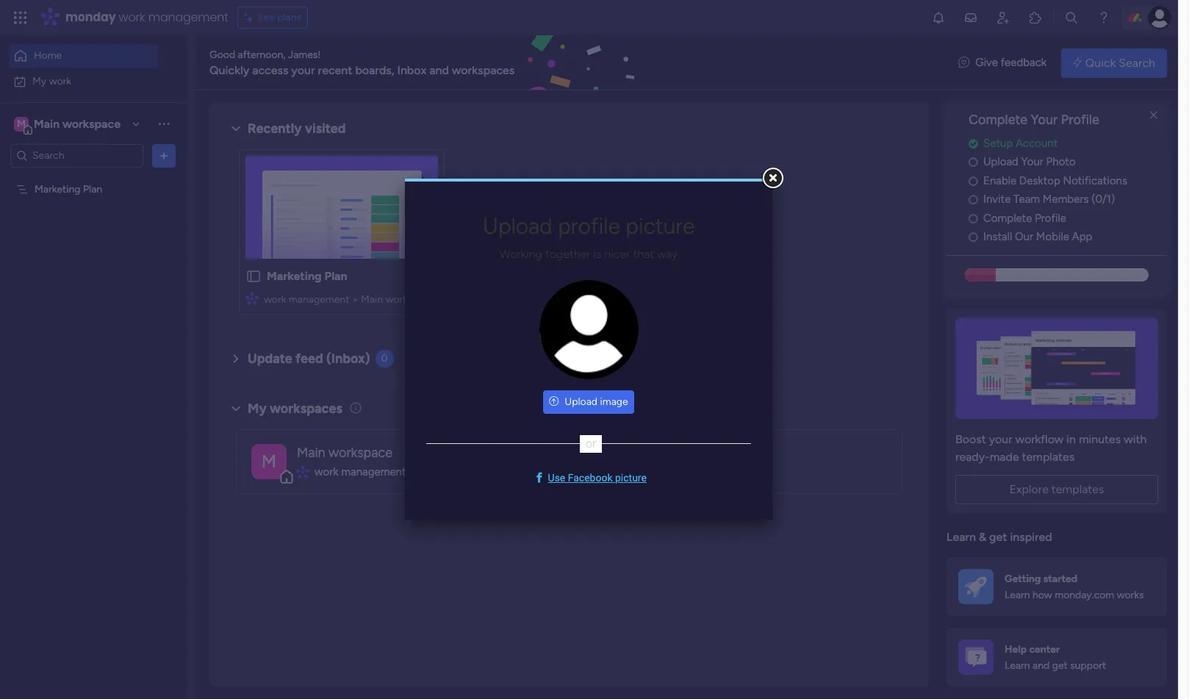 Task type: locate. For each thing, give the bounding box(es) containing it.
0 horizontal spatial marketing plan
[[35, 183, 102, 195]]

setup
[[984, 137, 1013, 150]]

1 vertical spatial complete
[[984, 212, 1032, 225]]

profile
[[1061, 112, 1100, 128], [1035, 212, 1067, 225]]

minutes
[[1079, 432, 1121, 446]]

help
[[1005, 643, 1027, 655]]

1 vertical spatial marketing
[[267, 269, 322, 283]]

2 vertical spatial workspace
[[329, 445, 393, 461]]

0 horizontal spatial component image
[[246, 291, 259, 305]]

0 vertical spatial templates
[[1022, 450, 1075, 464]]

plan down search in workspace field
[[83, 183, 102, 195]]

1 horizontal spatial upload
[[565, 395, 598, 408]]

option
[[0, 176, 187, 179]]

templates
[[1022, 450, 1075, 464], [1052, 482, 1105, 496]]

1 vertical spatial learn
[[1005, 589, 1030, 601]]

workspace right >
[[386, 293, 435, 306]]

2 vertical spatial main
[[297, 445, 325, 461]]

0 vertical spatial your
[[1031, 112, 1058, 128]]

update feed (inbox)
[[248, 351, 370, 367]]

0 horizontal spatial m
[[17, 117, 26, 130]]

picture down project
[[615, 472, 647, 484]]

2 vertical spatial circle o image
[[969, 232, 978, 243]]

complete up install
[[984, 212, 1032, 225]]

0 vertical spatial marketing
[[35, 183, 81, 195]]

2 vertical spatial management
[[341, 465, 406, 478]]

management up good
[[148, 9, 228, 26]]

my for my workspaces
[[248, 400, 267, 417]]

1 vertical spatial templates
[[1052, 482, 1105, 496]]

1 circle o image from the top
[[969, 194, 978, 205]]

component image
[[246, 291, 259, 305], [638, 465, 650, 479]]

1 vertical spatial component image
[[638, 465, 650, 479]]

0 vertical spatial plan
[[83, 183, 102, 195]]

main right >
[[361, 293, 383, 306]]

upload up working
[[483, 213, 553, 240]]

help center learn and get support
[[1005, 643, 1107, 672]]

0 vertical spatial upload
[[984, 155, 1019, 169]]

main workspace up search in workspace field
[[34, 117, 121, 130]]

templates down workflow
[[1022, 450, 1075, 464]]

my for my work
[[32, 75, 46, 87]]

main right workspace icon
[[34, 117, 60, 130]]

0 vertical spatial workspaces
[[452, 63, 515, 77]]

1 vertical spatial circle o image
[[969, 176, 978, 187]]

3 circle o image from the top
[[969, 232, 978, 243]]

upload for your
[[984, 155, 1019, 169]]

circle o image left complete profile
[[969, 213, 978, 224]]

workspaces right inbox at the left top
[[452, 63, 515, 77]]

1 vertical spatial get
[[1052, 659, 1068, 672]]

boards,
[[355, 63, 394, 77]]

main up component icon
[[297, 445, 325, 461]]

my work
[[32, 75, 71, 87]]

1 workspace image from the left
[[251, 444, 287, 479]]

my
[[32, 75, 46, 87], [248, 400, 267, 417]]

0 horizontal spatial workspace image
[[251, 444, 287, 479]]

management for work management > main workspace
[[289, 293, 349, 306]]

your down account
[[1022, 155, 1044, 169]]

1 vertical spatial your
[[989, 432, 1013, 446]]

upload image
[[565, 395, 628, 408]]

your down james!
[[291, 63, 315, 77]]

complete for complete your profile
[[969, 112, 1028, 128]]

workspace image
[[251, 444, 287, 479], [592, 444, 627, 479]]

inbox
[[397, 63, 427, 77]]

0 horizontal spatial your
[[291, 63, 315, 77]]

marketing plan
[[35, 183, 102, 195], [267, 269, 348, 283]]

2 vertical spatial learn
[[1005, 659, 1030, 672]]

workspace image left project
[[592, 444, 627, 479]]

inspired
[[1010, 530, 1053, 544]]

workspace image containing m
[[251, 444, 287, 479]]

update
[[248, 351, 292, 367]]

&
[[979, 530, 987, 544]]

learn & get inspired
[[947, 530, 1053, 544]]

work right component icon
[[315, 465, 339, 478]]

1 horizontal spatial my
[[248, 400, 267, 417]]

account
[[1016, 137, 1058, 150]]

0 horizontal spatial workspaces
[[270, 400, 342, 417]]

main workspace inside workspace selection element
[[34, 117, 121, 130]]

workspaces
[[452, 63, 515, 77], [270, 400, 342, 417]]

how
[[1033, 589, 1053, 601]]

planning
[[684, 445, 734, 461]]

0 vertical spatial circle o image
[[969, 157, 978, 168]]

get down center
[[1052, 659, 1068, 672]]

0 horizontal spatial get
[[990, 530, 1007, 544]]

0 vertical spatial component image
[[246, 291, 259, 305]]

workspace
[[62, 117, 121, 130], [386, 293, 435, 306], [329, 445, 393, 461]]

and inside help center learn and get support
[[1033, 659, 1050, 672]]

marketing plan inside list box
[[35, 183, 102, 195]]

ready-
[[956, 450, 990, 464]]

0 vertical spatial complete
[[969, 112, 1028, 128]]

templates image image
[[960, 317, 1154, 419]]

circle o image inside upload your photo link
[[969, 157, 978, 168]]

0 horizontal spatial main
[[34, 117, 60, 130]]

1 vertical spatial your
[[1022, 155, 1044, 169]]

workspace selection element
[[14, 115, 123, 134]]

circle o image down check circle icon
[[969, 157, 978, 168]]

1 horizontal spatial get
[[1052, 659, 1068, 672]]

1 vertical spatial m
[[262, 450, 277, 472]]

0 vertical spatial circle o image
[[969, 194, 978, 205]]

0 vertical spatial my
[[32, 75, 46, 87]]

feedback
[[1001, 56, 1047, 69]]

upload up enable
[[984, 155, 1019, 169]]

upload your photo link
[[969, 154, 1167, 170]]

my inside my work button
[[32, 75, 46, 87]]

circle o image left install
[[969, 232, 978, 243]]

good
[[210, 48, 235, 61]]

works
[[1117, 589, 1144, 601]]

your up account
[[1031, 112, 1058, 128]]

picture
[[626, 213, 695, 240], [615, 472, 647, 484]]

Search in workspace field
[[31, 147, 123, 164]]

give
[[976, 56, 998, 69]]

learn down the help
[[1005, 659, 1030, 672]]

james peterson image
[[1148, 6, 1172, 29]]

boost
[[956, 432, 986, 446]]

1 vertical spatial upload
[[483, 213, 553, 240]]

plan inside list box
[[83, 183, 102, 195]]

main inside workspace selection element
[[34, 117, 60, 130]]

circle o image left 'invite'
[[969, 194, 978, 205]]

0 vertical spatial management
[[148, 9, 228, 26]]

work down home
[[49, 75, 71, 87]]

and down center
[[1033, 659, 1050, 672]]

invite team members (0/1)
[[984, 193, 1115, 206]]

0 vertical spatial main
[[34, 117, 60, 130]]

1 vertical spatial my
[[248, 400, 267, 417]]

1 horizontal spatial workspaces
[[452, 63, 515, 77]]

0 horizontal spatial plan
[[83, 183, 102, 195]]

workspace up search in workspace field
[[62, 117, 121, 130]]

1 vertical spatial and
[[1033, 659, 1050, 672]]

your inside "boost your workflow in minutes with ready-made templates"
[[989, 432, 1013, 446]]

1 horizontal spatial component image
[[638, 465, 650, 479]]

management left >
[[289, 293, 349, 306]]

learn left the &
[[947, 530, 976, 544]]

upload right v2 upload arrow icon
[[565, 395, 598, 408]]

monday.com
[[1055, 589, 1115, 601]]

1 vertical spatial picture
[[615, 472, 647, 484]]

upload your photo
[[984, 155, 1076, 169]]

1 vertical spatial management
[[289, 293, 349, 306]]

work
[[119, 9, 145, 26], [49, 75, 71, 87], [264, 293, 286, 306], [315, 465, 339, 478]]

1 circle o image from the top
[[969, 157, 978, 168]]

1 horizontal spatial main workspace
[[297, 445, 393, 461]]

recently
[[248, 121, 302, 137]]

your up made at the right of page
[[989, 432, 1013, 446]]

0 vertical spatial get
[[990, 530, 1007, 544]]

1 horizontal spatial and
[[1033, 659, 1050, 672]]

my right close my workspaces 'icon'
[[248, 400, 267, 417]]

inbox image
[[964, 10, 978, 25]]

marketing plan list box
[[0, 173, 187, 400]]

workspace up work management
[[329, 445, 393, 461]]

templates right the explore
[[1052, 482, 1105, 496]]

1 vertical spatial plan
[[325, 269, 348, 283]]

good afternoon, james! quickly access your recent boards, inbox and workspaces
[[210, 48, 515, 77]]

0 horizontal spatial and
[[429, 63, 449, 77]]

0 vertical spatial m
[[17, 117, 26, 130]]

0 vertical spatial and
[[429, 63, 449, 77]]

0 vertical spatial your
[[291, 63, 315, 77]]

your
[[291, 63, 315, 77], [989, 432, 1013, 446]]

2 horizontal spatial main
[[361, 293, 383, 306]]

templates inside "boost your workflow in minutes with ready-made templates"
[[1022, 450, 1075, 464]]

0 horizontal spatial upload
[[483, 213, 553, 240]]

main workspace up work management
[[297, 445, 393, 461]]

circle o image inside enable desktop notifications link
[[969, 176, 978, 187]]

open update feed (inbox) image
[[227, 350, 245, 368]]

feed
[[296, 351, 323, 367]]

0 vertical spatial main workspace
[[34, 117, 121, 130]]

upload profile picture working together is nicer that way
[[483, 213, 695, 261]]

together
[[545, 247, 591, 261]]

1 vertical spatial marketing plan
[[267, 269, 348, 283]]

in
[[1067, 432, 1076, 446]]

marketing plan up work management > main workspace
[[267, 269, 348, 283]]

1 horizontal spatial workspace image
[[592, 444, 627, 479]]

picture inside upload profile picture working together is nicer that way
[[626, 213, 695, 240]]

2 horizontal spatial upload
[[984, 155, 1019, 169]]

upload for profile
[[483, 213, 553, 240]]

main workspace
[[34, 117, 121, 130], [297, 445, 393, 461]]

upload image button
[[543, 390, 634, 413]]

workspace image for project planning
[[592, 444, 627, 479]]

learn
[[947, 530, 976, 544], [1005, 589, 1030, 601], [1005, 659, 1030, 672]]

profile up setup account link at the right of the page
[[1061, 112, 1100, 128]]

0 horizontal spatial my
[[32, 75, 46, 87]]

(inbox)
[[326, 351, 370, 367]]

2 vertical spatial upload
[[565, 395, 598, 408]]

workspaces down update feed (inbox) at bottom
[[270, 400, 342, 417]]

boost your workflow in minutes with ready-made templates
[[956, 432, 1147, 464]]

management
[[148, 9, 228, 26], [289, 293, 349, 306], [341, 465, 406, 478]]

marketing inside marketing plan list box
[[35, 183, 81, 195]]

p
[[605, 450, 615, 472]]

1 horizontal spatial marketing
[[267, 269, 322, 283]]

learn inside help center learn and get support
[[1005, 659, 1030, 672]]

workspace image containing p
[[592, 444, 627, 479]]

1 vertical spatial circle o image
[[969, 213, 978, 224]]

upload inside button
[[565, 395, 598, 408]]

members
[[1043, 193, 1089, 206]]

complete up "setup"
[[969, 112, 1028, 128]]

0 vertical spatial marketing plan
[[35, 183, 102, 195]]

0 horizontal spatial main workspace
[[34, 117, 121, 130]]

1 vertical spatial main workspace
[[297, 445, 393, 461]]

circle o image
[[969, 194, 978, 205], [969, 213, 978, 224]]

management right component icon
[[341, 465, 406, 478]]

1 horizontal spatial marketing plan
[[267, 269, 348, 283]]

setup account link
[[969, 135, 1167, 152]]

center
[[1029, 643, 1060, 655]]

circle o image inside complete profile link
[[969, 213, 978, 224]]

upload inside upload profile picture working together is nicer that way
[[483, 213, 553, 240]]

marketing plan down search in workspace field
[[35, 183, 102, 195]]

learn inside getting started learn how monday.com works
[[1005, 589, 1030, 601]]

marketing
[[35, 183, 81, 195], [267, 269, 322, 283]]

2 circle o image from the top
[[969, 176, 978, 187]]

with
[[1124, 432, 1147, 446]]

picture up way
[[626, 213, 695, 240]]

made
[[990, 450, 1019, 464]]

v2 upload arrow image
[[549, 396, 559, 407]]

marketing right public board image
[[267, 269, 322, 283]]

marketing down search in workspace field
[[35, 183, 81, 195]]

profile down invite team members (0/1)
[[1035, 212, 1067, 225]]

get right the &
[[990, 530, 1007, 544]]

1 horizontal spatial your
[[989, 432, 1013, 446]]

learn down getting on the bottom right of page
[[1005, 589, 1030, 601]]

workspace image left component icon
[[251, 444, 287, 479]]

circle o image left enable
[[969, 176, 978, 187]]

learn for help
[[1005, 659, 1030, 672]]

circle o image inside invite team members (0/1) link
[[969, 194, 978, 205]]

notifications image
[[931, 10, 946, 25]]

complete profile link
[[969, 210, 1167, 227]]

2 circle o image from the top
[[969, 213, 978, 224]]

and right inbox at the left top
[[429, 63, 449, 77]]

component image down project
[[638, 465, 650, 479]]

monday
[[65, 9, 116, 26]]

0 horizontal spatial marketing
[[35, 183, 81, 195]]

and
[[429, 63, 449, 77], [1033, 659, 1050, 672]]

2 workspace image from the left
[[592, 444, 627, 479]]

image
[[600, 395, 628, 408]]

work up update
[[264, 293, 286, 306]]

component image down public board image
[[246, 291, 259, 305]]

plan up work management > main workspace
[[325, 269, 348, 283]]

see plans
[[257, 11, 301, 24]]

0 vertical spatial picture
[[626, 213, 695, 240]]

circle o image
[[969, 157, 978, 168], [969, 176, 978, 187], [969, 232, 978, 243]]

circle o image for install
[[969, 232, 978, 243]]

my down home
[[32, 75, 46, 87]]

complete for complete profile
[[984, 212, 1032, 225]]

1 vertical spatial profile
[[1035, 212, 1067, 225]]

or
[[586, 436, 596, 450]]

photo
[[1046, 155, 1076, 169]]

circle o image inside install our mobile app link
[[969, 232, 978, 243]]



Task type: describe. For each thing, give the bounding box(es) containing it.
profile
[[558, 213, 620, 240]]

work inside button
[[49, 75, 71, 87]]

work management > main workspace
[[264, 293, 435, 306]]

use facebook picture
[[548, 472, 647, 484]]

0
[[381, 352, 388, 365]]

your inside good afternoon, james! quickly access your recent boards, inbox and workspaces
[[291, 63, 315, 77]]

recent
[[318, 63, 352, 77]]

team
[[1014, 193, 1040, 206]]

circle o image for upload
[[969, 157, 978, 168]]

install our mobile app
[[984, 230, 1093, 244]]

picture for facebook
[[615, 472, 647, 484]]

give feedback
[[976, 56, 1047, 69]]

help center element
[[947, 628, 1167, 687]]

monday work management
[[65, 9, 228, 26]]

facebook
[[568, 472, 613, 484]]

quick
[[1086, 56, 1116, 69]]

afternoon,
[[238, 48, 286, 61]]

search everything image
[[1064, 10, 1079, 25]]

access
[[252, 63, 289, 77]]

work right monday
[[119, 9, 145, 26]]

complete your profile
[[969, 112, 1100, 128]]

see
[[257, 11, 275, 24]]

help image
[[1097, 10, 1111, 25]]

quickly
[[210, 63, 249, 77]]

my workspaces
[[248, 400, 342, 417]]

enable
[[984, 174, 1017, 187]]

your for complete
[[1031, 112, 1058, 128]]

component image
[[297, 465, 309, 479]]

project planning
[[638, 445, 734, 461]]

close my workspaces image
[[227, 400, 245, 417]]

install
[[984, 230, 1012, 244]]

invite
[[984, 193, 1011, 206]]

enable desktop notifications link
[[969, 173, 1167, 189]]

my work button
[[9, 69, 158, 93]]

1 vertical spatial main
[[361, 293, 383, 306]]

v2 user feedback image
[[959, 55, 970, 71]]

getting started element
[[947, 557, 1167, 616]]

close recently visited image
[[227, 120, 245, 137]]

management for work management
[[341, 465, 406, 478]]

getting started learn how monday.com works
[[1005, 572, 1144, 601]]

>
[[352, 293, 358, 306]]

mobile
[[1036, 230, 1070, 244]]

workspaces inside good afternoon, james! quickly access your recent boards, inbox and workspaces
[[452, 63, 515, 77]]

workspace image for main workspace
[[251, 444, 287, 479]]

recently visited
[[248, 121, 346, 137]]

invite members image
[[996, 10, 1011, 25]]

notifications
[[1063, 174, 1128, 187]]

nicer
[[605, 247, 630, 261]]

circle o image for invite
[[969, 194, 978, 205]]

our
[[1015, 230, 1034, 244]]

v2 bolt switch image
[[1073, 55, 1082, 71]]

invite team members (0/1) link
[[969, 191, 1167, 208]]

1 horizontal spatial main
[[297, 445, 325, 461]]

public board image
[[246, 268, 262, 284]]

desktop
[[1019, 174, 1061, 187]]

learn for getting
[[1005, 589, 1030, 601]]

(0/1)
[[1092, 193, 1115, 206]]

workflow
[[1016, 432, 1064, 446]]

1 vertical spatial workspace
[[386, 293, 435, 306]]

quick search button
[[1062, 48, 1167, 78]]

working
[[500, 247, 542, 261]]

search
[[1119, 56, 1156, 69]]

0 vertical spatial workspace
[[62, 117, 121, 130]]

select product image
[[13, 10, 28, 25]]

get inside help center learn and get support
[[1052, 659, 1068, 672]]

started
[[1044, 572, 1078, 585]]

picture for profile
[[626, 213, 695, 240]]

your for upload
[[1022, 155, 1044, 169]]

and inside good afternoon, james! quickly access your recent boards, inbox and workspaces
[[429, 63, 449, 77]]

way
[[657, 247, 678, 261]]

setup account
[[984, 137, 1058, 150]]

1 horizontal spatial m
[[262, 450, 277, 472]]

explore templates
[[1010, 482, 1105, 496]]

use
[[548, 472, 565, 484]]

m inside workspace icon
[[17, 117, 26, 130]]

home
[[34, 49, 62, 62]]

is
[[594, 247, 602, 261]]

explore templates button
[[956, 475, 1159, 504]]

1 horizontal spatial plan
[[325, 269, 348, 283]]

james!
[[288, 48, 321, 61]]

circle o image for enable
[[969, 176, 978, 187]]

0 vertical spatial profile
[[1061, 112, 1100, 128]]

check circle image
[[969, 138, 978, 149]]

circle o image for complete
[[969, 213, 978, 224]]

workspace image
[[14, 116, 29, 132]]

home button
[[9, 44, 158, 68]]

app
[[1072, 230, 1093, 244]]

apps image
[[1028, 10, 1043, 25]]

see plans button
[[237, 7, 308, 29]]

upload for image
[[565, 395, 598, 408]]

that
[[633, 247, 654, 261]]

install our mobile app link
[[969, 229, 1167, 245]]

complete profile
[[984, 212, 1067, 225]]

explore
[[1010, 482, 1049, 496]]

work management
[[315, 465, 406, 478]]

0 vertical spatial learn
[[947, 530, 976, 544]]

plans
[[277, 11, 301, 24]]

visited
[[305, 121, 346, 137]]

quick search
[[1086, 56, 1156, 69]]

templates inside explore templates "button"
[[1052, 482, 1105, 496]]

support
[[1071, 659, 1107, 672]]

1 vertical spatial workspaces
[[270, 400, 342, 417]]

dapulse x slim image
[[1145, 107, 1163, 124]]



Task type: vqa. For each thing, say whether or not it's contained in the screenshot.
dapulse close icon
no



